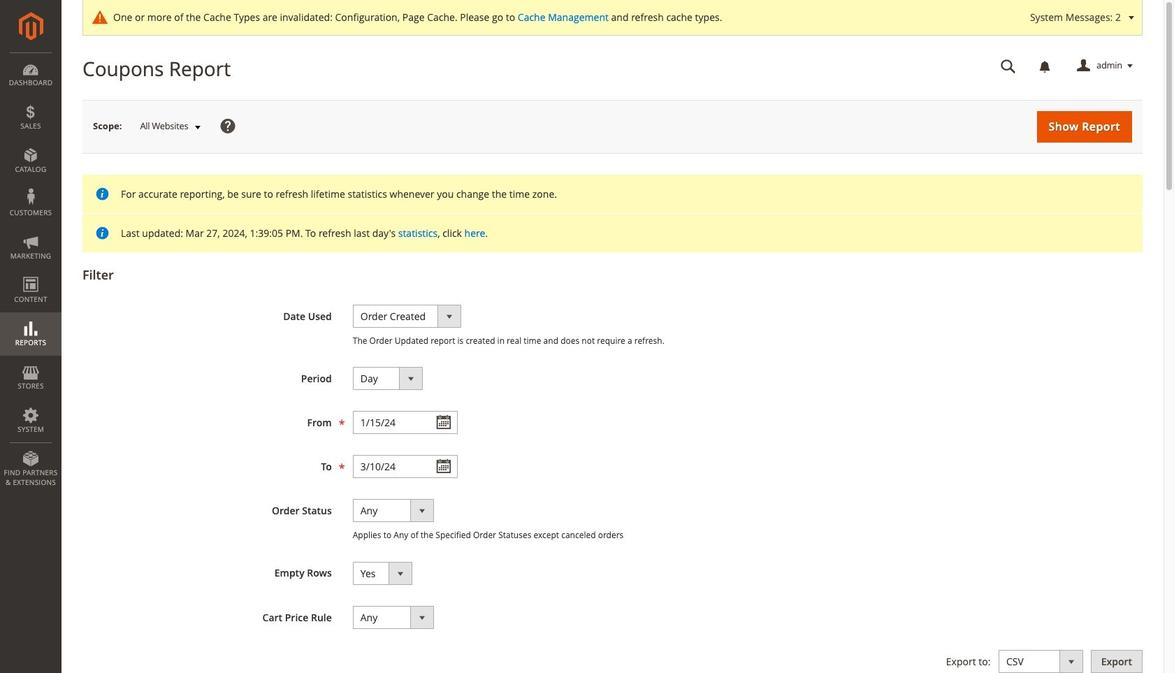 Task type: locate. For each thing, give the bounding box(es) containing it.
magento admin panel image
[[19, 12, 43, 41]]

None text field
[[353, 411, 458, 434]]

menu bar
[[0, 52, 62, 495]]

None text field
[[992, 54, 1027, 78], [353, 455, 458, 479], [992, 54, 1027, 78], [353, 455, 458, 479]]



